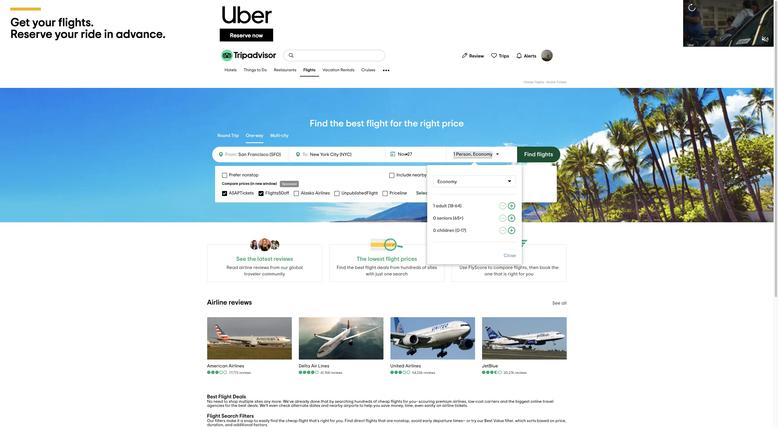 Task type: vqa. For each thing, say whether or not it's contained in the screenshot.


Task type: locate. For each thing, give the bounding box(es) containing it.
1 vertical spatial nearby
[[330, 404, 343, 408]]

1 left adult
[[434, 204, 435, 208]]

1 horizontal spatial see
[[553, 301, 561, 306]]

0 horizontal spatial see
[[237, 256, 246, 262]]

reviews for 77,772 reviews
[[239, 371, 251, 375]]

0 left children
[[434, 228, 437, 233]]

best up agencies
[[207, 394, 218, 400]]

1 horizontal spatial cheap
[[378, 400, 390, 404]]

cheap
[[524, 81, 534, 84]]

best for deals
[[355, 265, 365, 270]]

then
[[530, 265, 539, 270]]

that left are
[[378, 419, 386, 423]]

flyscore up 'compare'
[[498, 256, 521, 262]]

on right "sanity"
[[437, 404, 442, 408]]

and down search on the bottom left of the page
[[225, 423, 233, 427]]

select all
[[417, 191, 436, 195]]

prefer nonstop
[[229, 173, 259, 177]]

1 vertical spatial 1
[[434, 204, 435, 208]]

1 vertical spatial right
[[508, 272, 518, 276]]

nearby right include
[[413, 173, 427, 177]]

flights left -
[[535, 81, 545, 84]]

1 horizontal spatial nearby
[[413, 173, 427, 177]]

1 vertical spatial flyscore
[[469, 265, 488, 270]]

which
[[516, 419, 527, 423]]

1 vertical spatial our
[[478, 419, 484, 423]]

vacation rentals link
[[319, 64, 358, 77]]

2 horizontal spatial flights
[[537, 152, 554, 157]]

cheap inside flight search filters our filters make it a snap to easily find the cheap flight that's right for you. find direct flights that are nonstop, avoid early departure times— or try our best value filter, which sorts based on price, duration, and additional factors.
[[286, 419, 298, 423]]

54,236 reviews
[[413, 371, 436, 375]]

cheap down check
[[286, 419, 298, 423]]

sites for best
[[428, 265, 437, 270]]

already
[[295, 400, 310, 404]]

1 horizontal spatial economy
[[474, 152, 493, 157]]

a
[[241, 419, 243, 423]]

airports up select all in the top right of the page
[[428, 173, 444, 177]]

1 horizontal spatial airlines
[[316, 191, 330, 195]]

1 horizontal spatial all
[[562, 301, 567, 306]]

flight
[[367, 119, 389, 128], [366, 265, 377, 270], [299, 419, 308, 423]]

1 vertical spatial flight
[[366, 265, 377, 270]]

multi-city
[[271, 133, 289, 138]]

on left price,
[[550, 419, 555, 423]]

0 horizontal spatial of
[[374, 400, 377, 404]]

hotels link
[[221, 64, 240, 77]]

rentals
[[341, 68, 355, 72]]

even right time,
[[415, 404, 424, 408]]

right right the is
[[508, 272, 518, 276]]

1 vertical spatial all
[[562, 301, 567, 306]]

best inside find the best flight deals from hundreds of sites with just one search
[[355, 265, 365, 270]]

flight inside flight search filters our filters make it a snap to easily find the cheap flight that's right for you. find direct flights that are nonstop, avoid early departure times— or try our best value filter, which sorts based on price, duration, and additional factors.
[[207, 414, 221, 419]]

1 vertical spatial best
[[485, 419, 493, 423]]

0 vertical spatial flight
[[367, 119, 389, 128]]

sanity
[[425, 404, 436, 408]]

0 horizontal spatial airlines
[[229, 364, 244, 368]]

on inside flight search filters our filters make it a snap to easily find the cheap flight that's right for you. find direct flights that are nonstop, avoid early departure times— or try our best value filter, which sorts based on price, duration, and additional factors.
[[550, 419, 555, 423]]

american
[[207, 364, 228, 368]]

economy right ,
[[474, 152, 493, 157]]

all for select all
[[431, 191, 436, 195]]

done
[[311, 400, 320, 404]]

that left the is
[[494, 272, 503, 276]]

1 horizontal spatial best
[[485, 419, 493, 423]]

flights
[[537, 152, 554, 157], [391, 400, 403, 404], [366, 419, 378, 423]]

2 vertical spatial right
[[321, 419, 329, 423]]

1 vertical spatial hundreds
[[355, 400, 373, 404]]

flight up duration, on the bottom
[[207, 414, 221, 419]]

1 horizontal spatial our
[[478, 419, 484, 423]]

0 vertical spatial all
[[431, 191, 436, 195]]

0 horizontal spatial cheap
[[286, 419, 298, 423]]

best
[[346, 119, 365, 128], [355, 265, 365, 270], [239, 404, 247, 408]]

nearby
[[413, 173, 427, 177], [330, 404, 343, 408]]

flyscore inside "use flyscore to compare flights, then book the one that is right for you"
[[469, 265, 488, 270]]

3 of 5 bubbles image inside 77,772 reviews link
[[207, 371, 228, 375]]

0 horizontal spatial nearby
[[330, 404, 343, 408]]

best
[[207, 394, 218, 400], [485, 419, 493, 423]]

3 of 5 bubbles image for united
[[391, 371, 411, 375]]

and left by
[[321, 404, 329, 408]]

reviews for 61,768 reviews
[[331, 371, 343, 375]]

1 horizontal spatial flights
[[535, 81, 545, 84]]

our
[[281, 265, 288, 270], [478, 419, 484, 423]]

from inside find the best flight deals from hundreds of sites with just one search
[[390, 265, 400, 270]]

0 horizontal spatial right
[[321, 419, 329, 423]]

airline reviews link
[[207, 299, 252, 306]]

1 even from the left
[[269, 404, 278, 408]]

hundreds left the you
[[355, 400, 373, 404]]

the inside find the best flight deals from hundreds of sites with just one search
[[347, 265, 354, 270]]

3 of 5 bubbles image inside 54,236 reviews link
[[391, 371, 411, 375]]

to up one
[[489, 265, 493, 270]]

that inside "use flyscore to compare flights, then book the one that is right for you"
[[494, 272, 503, 276]]

0 horizontal spatial best
[[207, 394, 218, 400]]

0 vertical spatial airports
[[428, 173, 444, 177]]

american airlines link
[[207, 363, 251, 369]]

avoid
[[412, 419, 422, 423]]

best inside best flight deals no need to shop multiple sites any more. we've already done that by searching hundreds of cheap flights for you– scouring premium airlines, low-cost carriers and the biggest online travel agencies for the best deals. we'll even check alternate dates and nearby airports to help you save money, time, even sanity on airline tickets.
[[207, 394, 218, 400]]

1 horizontal spatial right
[[421, 119, 440, 128]]

0 vertical spatial see
[[237, 256, 246, 262]]

need
[[214, 400, 223, 404]]

airline right the read
[[239, 265, 253, 270]]

flight inside best flight deals no need to shop multiple sites any more. we've already done that by searching hundreds of cheap flights for you– scouring premium airlines, low-cost carriers and the biggest online travel agencies for the best deals. we'll even check alternate dates and nearby airports to help you save money, time, even sanity on airline tickets.
[[219, 394, 232, 400]]

0 vertical spatial of
[[422, 265, 427, 270]]

all
[[431, 191, 436, 195], [562, 301, 567, 306]]

1 vertical spatial economy
[[438, 179, 457, 184]]

2 vertical spatial that
[[378, 419, 386, 423]]

0 horizontal spatial hundreds
[[355, 400, 373, 404]]

2 from from the left
[[390, 265, 400, 270]]

0 seniors (65+)
[[434, 216, 464, 221]]

1 horizontal spatial of
[[422, 265, 427, 270]]

1 vertical spatial cheap
[[286, 419, 298, 423]]

1 horizontal spatial on
[[550, 419, 555, 423]]

airlines right alaska
[[316, 191, 330, 195]]

0 horizontal spatial our
[[281, 265, 288, 270]]

economy
[[474, 152, 493, 157], [438, 179, 457, 184]]

airports up direct
[[344, 404, 359, 408]]

airline inside "read airline reviews from our global traveler community"
[[239, 265, 253, 270]]

things to do link
[[240, 64, 271, 77]]

window)
[[263, 182, 277, 186]]

find
[[310, 119, 328, 128], [525, 152, 536, 157], [337, 265, 346, 270], [345, 419, 353, 423]]

find inside button
[[525, 152, 536, 157]]

any
[[264, 400, 271, 404]]

value
[[494, 419, 505, 423]]

find for find the best flight for the right price
[[310, 119, 328, 128]]

1 vertical spatial see
[[553, 301, 561, 306]]

0 horizontal spatial from
[[270, 265, 280, 270]]

flights
[[304, 68, 316, 72], [535, 81, 545, 84]]

0 vertical spatial airline
[[547, 81, 556, 84]]

airline
[[547, 81, 556, 84], [207, 299, 227, 306]]

tripadvisor image
[[221, 50, 276, 61]]

2 vertical spatial best
[[239, 404, 247, 408]]

search image
[[289, 53, 294, 58]]

reviews inside 54,236 reviews link
[[424, 371, 436, 375]]

that left by
[[321, 400, 329, 404]]

1 vertical spatial flight
[[207, 414, 221, 419]]

54,236
[[413, 371, 423, 375]]

0 horizontal spatial and
[[225, 423, 233, 427]]

3 of 5 bubbles image down american on the left of the page
[[207, 371, 228, 375]]

2 3 of 5 bubbles image from the left
[[391, 371, 411, 375]]

2 vertical spatial flights
[[366, 419, 378, 423]]

1 vertical spatial airline
[[443, 404, 454, 408]]

1 horizontal spatial sites
[[428, 265, 437, 270]]

cheap left the money,
[[378, 400, 390, 404]]

flights left vacation
[[304, 68, 316, 72]]

premium
[[436, 400, 452, 404]]

all for see all
[[562, 301, 567, 306]]

right left price
[[421, 119, 440, 128]]

1 vertical spatial that
[[321, 400, 329, 404]]

1 horizontal spatial and
[[321, 404, 329, 408]]

hundreds inside best flight deals no need to shop multiple sites any more. we've already done that by searching hundreds of cheap flights for you– scouring premium airlines, low-cost carriers and the biggest online travel agencies for the best deals. we'll even check alternate dates and nearby airports to help you save money, time, even sanity on airline tickets.
[[355, 400, 373, 404]]

sites inside best flight deals no need to shop multiple sites any more. we've already done that by searching hundreds of cheap flights for you– scouring premium airlines, low-cost carriers and the biggest online travel agencies for the best deals. we'll even check alternate dates and nearby airports to help you save money, time, even sanity on airline tickets.
[[255, 400, 263, 404]]

right inside "use flyscore to compare flights, then book the one that is right for you"
[[508, 272, 518, 276]]

0 vertical spatial on
[[437, 404, 442, 408]]

nearby up you.
[[330, 404, 343, 408]]

1 vertical spatial airline
[[207, 299, 227, 306]]

1 3 of 5 bubbles image from the left
[[207, 371, 228, 375]]

0 horizontal spatial on
[[437, 404, 442, 408]]

find inside find the best flight deals from hundreds of sites with just one search
[[337, 265, 346, 270]]

times—
[[454, 419, 466, 423]]

airline reviews
[[207, 299, 252, 306]]

1 for 1 person , economy
[[454, 152, 456, 157]]

airports
[[428, 173, 444, 177], [344, 404, 359, 408]]

1 horizontal spatial from
[[390, 265, 400, 270]]

0 vertical spatial flights
[[537, 152, 554, 157]]

1 vertical spatial flights
[[535, 81, 545, 84]]

0 horizontal spatial that
[[321, 400, 329, 404]]

airports inside best flight deals no need to shop multiple sites any more. we've already done that by searching hundreds of cheap flights for you– scouring premium airlines, low-cost carriers and the biggest online travel agencies for the best deals. we'll even check alternate dates and nearby airports to help you save money, time, even sanity on airline tickets.
[[344, 404, 359, 408]]

the inside flight search filters our filters make it a snap to easily find the cheap flight that's right for you. find direct flights that are nonstop, avoid early departure times— or try our best value filter, which sorts based on price, duration, and additional factors.
[[279, 419, 285, 423]]

0 horizontal spatial airline
[[207, 299, 227, 306]]

delta air lines link
[[299, 363, 343, 369]]

best left value at the right bottom of page
[[485, 419, 493, 423]]

0 horizontal spatial even
[[269, 404, 278, 408]]

based
[[537, 419, 549, 423]]

1 for 1 adult (18-64)
[[434, 204, 435, 208]]

our left global
[[281, 265, 288, 270]]

1 vertical spatial of
[[374, 400, 377, 404]]

one search
[[384, 272, 408, 276]]

61,768 reviews
[[321, 371, 343, 375]]

flight for for
[[367, 119, 389, 128]]

0 vertical spatial 0
[[434, 216, 437, 221]]

2 horizontal spatial that
[[494, 272, 503, 276]]

low-
[[469, 400, 476, 404]]

reviews for 54,236 reviews
[[424, 371, 436, 375]]

0 vertical spatial that
[[494, 272, 503, 276]]

0 vertical spatial airline
[[239, 265, 253, 270]]

0 horizontal spatial airline
[[239, 265, 253, 270]]

with
[[366, 272, 375, 276]]

0 horizontal spatial flights
[[304, 68, 316, 72]]

see for see all
[[553, 301, 561, 306]]

1 horizontal spatial 1
[[454, 152, 456, 157]]

0 for 0 children (0-17)
[[434, 228, 437, 233]]

1 vertical spatial flights
[[391, 400, 403, 404]]

and
[[501, 400, 508, 404], [321, 404, 329, 408], [225, 423, 233, 427]]

1 vertical spatial on
[[550, 419, 555, 423]]

0 horizontal spatial 1
[[434, 204, 435, 208]]

united airlines link
[[391, 363, 436, 369]]

To where? text field
[[309, 151, 363, 158]]

0 vertical spatial our
[[281, 265, 288, 270]]

0 vertical spatial cheap
[[378, 400, 390, 404]]

flyscore up one
[[469, 265, 488, 270]]

of
[[422, 265, 427, 270], [374, 400, 377, 404]]

None search field
[[284, 50, 385, 61]]

easily
[[259, 419, 270, 423]]

0 horizontal spatial airports
[[344, 404, 359, 408]]

0 vertical spatial hundreds
[[401, 265, 421, 270]]

our right "try"
[[478, 419, 484, 423]]

1 horizontal spatial hundreds
[[401, 265, 421, 270]]

flight up agencies
[[219, 394, 232, 400]]

cheap flights - airline tickets
[[524, 81, 567, 84]]

1 0 from the top
[[434, 216, 437, 221]]

3 of 5 bubbles image down united
[[391, 371, 411, 375]]

price
[[442, 119, 464, 128]]

right inside flight search filters our filters make it a snap to easily find the cheap flight that's right for you. find direct flights that are nonstop, avoid early departure times— or try our best value filter, which sorts based on price, duration, and additional factors.
[[321, 419, 329, 423]]

1 horizontal spatial that
[[378, 419, 386, 423]]

airline left tickets.
[[443, 404, 454, 408]]

2 0 from the top
[[434, 228, 437, 233]]

the lowest flight prices
[[357, 256, 418, 262]]

0 vertical spatial flyscore
[[498, 256, 521, 262]]

best for for
[[346, 119, 365, 128]]

jetblue link
[[483, 363, 527, 369]]

0 horizontal spatial flyscore
[[469, 265, 488, 270]]

from up traveler community
[[270, 265, 280, 270]]

best inside best flight deals no need to shop multiple sites any more. we've already done that by searching hundreds of cheap flights for you– scouring premium airlines, low-cost carriers and the biggest online travel agencies for the best deals. we'll even check alternate dates and nearby airports to help you save money, time, even sanity on airline tickets.
[[239, 404, 247, 408]]

airlines up 77,772
[[229, 364, 244, 368]]

united airlines
[[391, 364, 421, 368]]

2 even from the left
[[415, 404, 424, 408]]

to inside "use flyscore to compare flights, then book the one that is right for you"
[[489, 265, 493, 270]]

vacation rentals
[[323, 68, 355, 72]]

sites inside find the best flight deals from hundreds of sites with just one search
[[428, 265, 437, 270]]

flight inside find the best flight deals from hundreds of sites with just one search
[[366, 265, 377, 270]]

things
[[244, 68, 256, 72]]

1 vertical spatial airports
[[344, 404, 359, 408]]

1 horizontal spatial airports
[[428, 173, 444, 177]]

0 vertical spatial flight
[[219, 394, 232, 400]]

snap
[[244, 419, 254, 423]]

nearby inside best flight deals no need to shop multiple sites any more. we've already done that by searching hundreds of cheap flights for you– scouring premium airlines, low-cost carriers and the biggest online travel agencies for the best deals. we'll even check alternate dates and nearby airports to help you save money, time, even sanity on airline tickets.
[[330, 404, 343, 408]]

to right snap
[[254, 419, 258, 423]]

airlines inside "link"
[[229, 364, 244, 368]]

0 vertical spatial best
[[207, 394, 218, 400]]

1 horizontal spatial flyscore
[[498, 256, 521, 262]]

airlines up 54,236 reviews link
[[406, 364, 421, 368]]

multi-
[[271, 133, 282, 138]]

0 vertical spatial sites
[[428, 265, 437, 270]]

lowest
[[368, 256, 385, 262]]

1 vertical spatial best
[[355, 265, 365, 270]]

even right we'll
[[269, 404, 278, 408]]

from
[[270, 265, 280, 270], [390, 265, 400, 270]]

reviews inside 77,772 reviews link
[[239, 371, 251, 375]]

multi-city link
[[271, 129, 289, 143]]

0 left the 'seniors'
[[434, 216, 437, 221]]

hundreds down flight prices
[[401, 265, 421, 270]]

and right carriers
[[501, 400, 508, 404]]

2 horizontal spatial right
[[508, 272, 518, 276]]

1 vertical spatial 0
[[434, 228, 437, 233]]

0 vertical spatial 1
[[454, 152, 456, 157]]

3 of 5 bubbles image
[[207, 371, 228, 375], [391, 371, 411, 375]]

1 horizontal spatial flights
[[391, 400, 403, 404]]

airline inside best flight deals no need to shop multiple sites any more. we've already done that by searching hundreds of cheap flights for you– scouring premium airlines, low-cost carriers and the biggest online travel agencies for the best deals. we'll even check alternate dates and nearby airports to help you save money, time, even sanity on airline tickets.
[[443, 404, 454, 408]]

right right that's
[[321, 419, 329, 423]]

biggest
[[516, 400, 530, 404]]

0 horizontal spatial flights
[[366, 419, 378, 423]]

reviews inside 61,768 reviews link
[[331, 371, 343, 375]]

vacation
[[323, 68, 340, 72]]

1 left person
[[454, 152, 456, 157]]

0 horizontal spatial 3 of 5 bubbles image
[[207, 371, 228, 375]]

77,772 reviews
[[229, 371, 251, 375]]

flight inside flight search filters our filters make it a snap to easily find the cheap flight that's right for you. find direct flights that are nonstop, avoid early departure times— or try our best value filter, which sorts based on price, duration, and additional factors.
[[299, 419, 308, 423]]

nov 27
[[398, 152, 413, 157]]

travel
[[543, 400, 554, 404]]

even
[[269, 404, 278, 408], [415, 404, 424, 408]]

1 horizontal spatial airline
[[443, 404, 454, 408]]

2 horizontal spatial airlines
[[406, 364, 421, 368]]

economy up the 1 adult (18-64)
[[438, 179, 457, 184]]

1 from from the left
[[270, 265, 280, 270]]

61,768 reviews link
[[299, 370, 343, 375]]

from up one search
[[390, 265, 400, 270]]

reviews inside 20,276 reviews link
[[516, 371, 527, 375]]

nov
[[398, 152, 407, 157]]

3.5 of 5 bubbles image
[[483, 371, 503, 375]]

traveler community
[[245, 272, 285, 276]]



Task type: describe. For each thing, give the bounding box(es) containing it.
read
[[227, 265, 238, 270]]

for you
[[519, 272, 534, 276]]

flights,
[[515, 265, 529, 270]]

and inside flight search filters our filters make it a snap to easily find the cheap flight that's right for you. find direct flights that are nonstop, avoid early departure times— or try our best value filter, which sorts based on price, duration, and additional factors.
[[225, 423, 233, 427]]

cheap inside best flight deals no need to shop multiple sites any more. we've already done that by searching hundreds of cheap flights for you– scouring premium airlines, low-cost carriers and the biggest online travel agencies for the best deals. we'll even check alternate dates and nearby airports to help you save money, time, even sanity on airline tickets.
[[378, 400, 390, 404]]

use
[[460, 265, 468, 270]]

searching
[[335, 400, 354, 404]]

book
[[540, 265, 551, 270]]

54,236 reviews link
[[391, 370, 436, 375]]

include
[[397, 173, 412, 177]]

our inside flight search filters our filters make it a snap to easily find the cheap flight that's right for you. find direct flights that are nonstop, avoid early departure times— or try our best value filter, which sorts based on price, duration, and additional factors.
[[478, 419, 484, 423]]

compare
[[494, 265, 513, 270]]

0 vertical spatial nearby
[[413, 173, 427, 177]]

new
[[256, 182, 262, 186]]

see for see the latest reviews
[[237, 256, 246, 262]]

61,768
[[321, 371, 330, 375]]

0 vertical spatial economy
[[474, 152, 493, 157]]

help
[[365, 404, 373, 408]]

to left do
[[257, 68, 261, 72]]

filters
[[240, 414, 254, 419]]

prefer
[[229, 173, 241, 177]]

17)
[[461, 228, 467, 233]]

prices
[[239, 182, 250, 186]]

3 of 5 bubbles image for american
[[207, 371, 228, 375]]

children
[[438, 228, 455, 233]]

alerts
[[525, 54, 537, 58]]

find the best flight deals from hundreds of sites with just one search
[[337, 265, 437, 276]]

restaurants link
[[271, 64, 300, 77]]

airlines for alaska airlines
[[316, 191, 330, 195]]

find for find flights
[[525, 152, 536, 157]]

hotels
[[225, 68, 237, 72]]

flight prices
[[386, 256, 418, 262]]

it
[[237, 419, 240, 423]]

flights inside flight search filters our filters make it a snap to easily find the cheap flight that's right for you. find direct flights that are nonstop, avoid early departure times— or try our best value filter, which sorts based on price, duration, and additional factors.
[[366, 419, 378, 423]]

to left help
[[360, 404, 364, 408]]

hundreds inside find the best flight deals from hundreds of sites with just one search
[[401, 265, 421, 270]]

multiple
[[239, 400, 254, 404]]

1 horizontal spatial airline
[[547, 81, 556, 84]]

or
[[467, 419, 471, 423]]

the inside "use flyscore to compare flights, then book the one that is right for you"
[[552, 265, 559, 270]]

no
[[207, 400, 213, 404]]

select
[[417, 191, 430, 195]]

(18-
[[448, 204, 455, 208]]

to:
[[303, 152, 309, 157]]

4 of 5 bubbles image
[[299, 371, 319, 375]]

cruises link
[[358, 64, 379, 77]]

20,276 reviews link
[[483, 370, 527, 375]]

close
[[504, 253, 517, 258]]

airlines for united airlines
[[406, 364, 421, 368]]

filter,
[[505, 419, 515, 423]]

1 person , economy
[[454, 152, 493, 157]]

one-
[[246, 133, 256, 138]]

money,
[[391, 404, 404, 408]]

flights link
[[300, 64, 319, 77]]

on inside best flight deals no need to shop multiple sites any more. we've already done that by searching hundreds of cheap flights for you– scouring premium airlines, low-cost carriers and the biggest online travel agencies for the best deals. we'll even check alternate dates and nearby airports to help you save money, time, even sanity on airline tickets.
[[437, 404, 442, 408]]

just
[[376, 272, 383, 276]]

deals
[[378, 265, 389, 270]]

to left shop
[[224, 400, 228, 404]]

for inside flight search filters our filters make it a snap to easily find the cheap flight that's right for you. find direct flights that are nonstop, avoid early departure times— or try our best value filter, which sorts based on price, duration, and additional factors.
[[330, 419, 336, 423]]

shop
[[229, 400, 238, 404]]

advertisement region
[[0, 0, 775, 47]]

flights inside best flight deals no need to shop multiple sites any more. we've already done that by searching hundreds of cheap flights for you– scouring premium airlines, low-cost carriers and the biggest online travel agencies for the best deals. we'll even check alternate dates and nearby airports to help you save money, time, even sanity on airline tickets.
[[391, 400, 403, 404]]

see all link
[[553, 301, 567, 306]]

asaptickets
[[229, 191, 254, 195]]

compare
[[222, 182, 238, 186]]

64)
[[455, 204, 462, 208]]

flight for deals
[[366, 265, 377, 270]]

check
[[279, 404, 290, 408]]

From where? text field
[[237, 150, 286, 159]]

adult
[[436, 204, 447, 208]]

priceline
[[390, 191, 407, 195]]

more.
[[272, 400, 282, 404]]

flights inside button
[[537, 152, 554, 157]]

find inside flight search filters our filters make it a snap to easily find the cheap flight that's right for you. find direct flights that are nonstop, avoid early departure times— or try our best value filter, which sorts based on price, duration, and additional factors.
[[345, 419, 353, 423]]

20,276 reviews
[[504, 371, 527, 375]]

that inside flight search filters our filters make it a snap to easily find the cheap flight that's right for you. find direct flights that are nonstop, avoid early departure times— or try our best value filter, which sorts based on price, duration, and additional factors.
[[378, 419, 386, 423]]

one-way link
[[246, 129, 264, 143]]

20,276
[[504, 371, 515, 375]]

american airlines
[[207, 364, 244, 368]]

0 horizontal spatial economy
[[438, 179, 457, 184]]

deals.
[[248, 404, 259, 408]]

sites for deals
[[255, 400, 263, 404]]

do
[[262, 68, 267, 72]]

(65+)
[[454, 216, 464, 221]]

round trip
[[218, 133, 239, 138]]

trips link
[[489, 50, 512, 61]]

unpublishedflight
[[342, 191, 378, 195]]

filters
[[215, 419, 226, 423]]

best inside flight search filters our filters make it a snap to easily find the cheap flight that's right for you. find direct flights that are nonstop, avoid early departure times— or try our best value filter, which sorts based on price, duration, and additional factors.
[[485, 419, 493, 423]]

you–
[[410, 400, 418, 404]]

airlines for american airlines
[[229, 364, 244, 368]]

we've
[[283, 400, 294, 404]]

0 for 0 seniors (65+)
[[434, 216, 437, 221]]

2 horizontal spatial and
[[501, 400, 508, 404]]

of inside best flight deals no need to shop multiple sites any more. we've already done that by searching hundreds of cheap flights for you– scouring premium airlines, low-cost carriers and the biggest online travel agencies for the best deals. we'll even check alternate dates and nearby airports to help you save money, time, even sanity on airline tickets.
[[374, 400, 377, 404]]

from inside "read airline reviews from our global traveler community"
[[270, 265, 280, 270]]

review
[[470, 54, 484, 58]]

trip
[[231, 133, 239, 138]]

0 vertical spatial flights
[[304, 68, 316, 72]]

77,772
[[229, 371, 239, 375]]

of inside find the best flight deals from hundreds of sites with just one search
[[422, 265, 427, 270]]

airlines,
[[453, 400, 468, 404]]

,
[[471, 152, 473, 157]]

agencies
[[207, 404, 225, 408]]

alaska airlines
[[301, 191, 330, 195]]

by
[[330, 400, 334, 404]]

tickets.
[[455, 404, 468, 408]]

-
[[545, 81, 546, 84]]

reviews inside "read airline reviews from our global traveler community"
[[254, 265, 269, 270]]

departure
[[433, 419, 453, 423]]

factors.
[[254, 423, 268, 427]]

find for find the best flight deals from hundreds of sites with just one search
[[337, 265, 346, 270]]

reviews for 20,276 reviews
[[516, 371, 527, 375]]

compare prices (in new window)
[[222, 182, 277, 186]]

to inside flight search filters our filters make it a snap to easily find the cheap flight that's right for you. find direct flights that are nonstop, avoid early departure times— or try our best value filter, which sorts based on price, duration, and additional factors.
[[254, 419, 258, 423]]

city
[[282, 133, 289, 138]]

reviews for airline reviews
[[229, 299, 252, 306]]

duration,
[[207, 423, 224, 427]]

our inside "read airline reviews from our global traveler community"
[[281, 265, 288, 270]]

that inside best flight deals no need to shop multiple sites any more. we've already done that by searching hundreds of cheap flights for you– scouring premium airlines, low-cost carriers and the biggest online travel agencies for the best deals. we'll even check alternate dates and nearby airports to help you save money, time, even sanity on airline tickets.
[[321, 400, 329, 404]]

are
[[387, 419, 393, 423]]

profile picture image
[[542, 50, 553, 61]]

(in
[[251, 182, 255, 186]]



